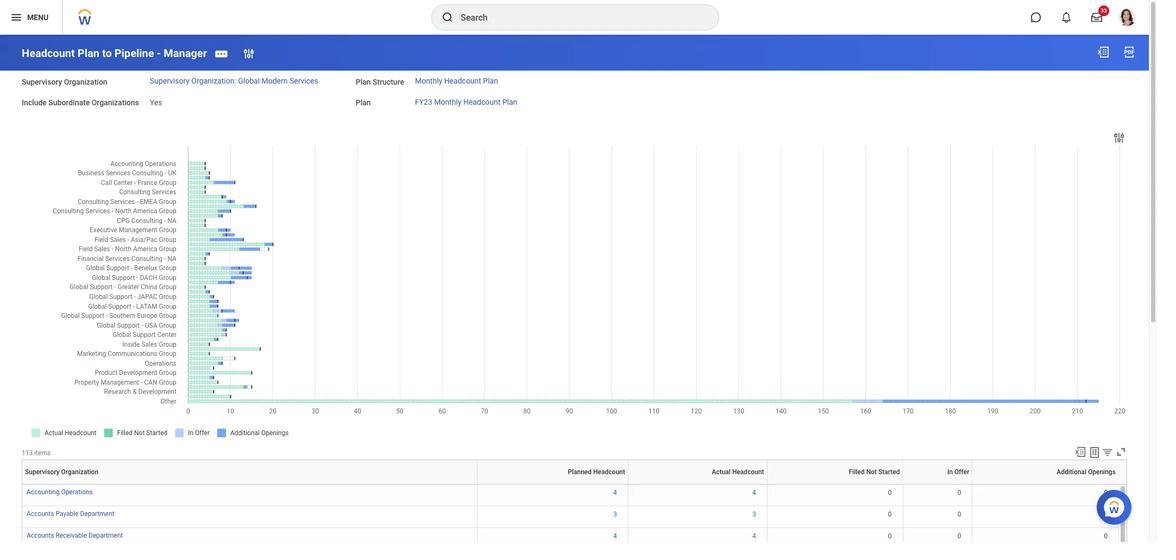 Task type: vqa. For each thing, say whether or not it's contained in the screenshot.
Planned at the bottom of the page
yes



Task type: locate. For each thing, give the bounding box(es) containing it.
configure and view chart data image
[[1113, 132, 1126, 145]]

1 vertical spatial supervisory organization
[[25, 469, 98, 477]]

payable
[[56, 511, 79, 519]]

plan
[[78, 47, 99, 60], [483, 77, 498, 85], [356, 78, 371, 86], [503, 98, 518, 107], [356, 99, 371, 107]]

0 vertical spatial monthly
[[415, 77, 442, 85]]

actual headcount
[[712, 469, 764, 477]]

supervisory organization: global modern services
[[150, 77, 318, 85]]

headcount for monthly headcount plan
[[444, 77, 481, 85]]

organization:
[[191, 77, 236, 85]]

1 accounts from the top
[[27, 511, 54, 519]]

monthly headcount plan link
[[415, 77, 498, 85]]

3 button down actual headcount
[[753, 511, 758, 520]]

0 button
[[888, 489, 894, 498], [958, 489, 963, 498], [1104, 489, 1110, 498], [888, 511, 894, 520], [958, 511, 963, 520], [1104, 511, 1110, 520], [888, 533, 894, 541], [958, 533, 963, 541], [1104, 533, 1110, 541]]

supervisory inside button
[[25, 469, 60, 477]]

2 3 from the left
[[753, 512, 756, 519]]

toolbar
[[1070, 447, 1128, 460]]

1 vertical spatial department
[[89, 533, 123, 540]]

subordinate
[[49, 99, 90, 107]]

filled not started
[[849, 469, 900, 477]]

organization inside button
[[61, 469, 98, 477]]

include
[[22, 99, 47, 107]]

department
[[80, 511, 115, 519], [89, 533, 123, 540]]

monthly
[[415, 77, 442, 85], [434, 98, 462, 107]]

supervisory
[[150, 77, 190, 85], [22, 78, 62, 86], [25, 469, 60, 477]]

3 button down planned headcount at the bottom of page
[[614, 511, 619, 520]]

structure
[[373, 78, 404, 86]]

3 down planned headcount at the bottom of page
[[614, 512, 617, 519]]

supervisory organization up the 'subordinate'
[[22, 78, 107, 86]]

supervisory down items
[[25, 469, 60, 477]]

1 3 from the left
[[614, 512, 617, 519]]

33
[[1101, 8, 1107, 14]]

supervisory organization
[[22, 78, 107, 86], [25, 469, 98, 477]]

in
[[948, 469, 953, 477]]

department right receivable
[[89, 533, 123, 540]]

3 button
[[614, 511, 619, 520], [753, 511, 758, 520]]

not
[[867, 469, 877, 477]]

planned
[[568, 469, 592, 477]]

monthly down monthly headcount plan link
[[434, 98, 462, 107]]

headcount up fy23 monthly headcount plan
[[444, 77, 481, 85]]

supervisory up include
[[22, 78, 62, 86]]

2 accounts from the top
[[27, 533, 54, 540]]

0 vertical spatial accounts
[[27, 511, 54, 519]]

4 button
[[614, 489, 619, 498], [753, 489, 758, 498], [614, 533, 619, 541], [753, 533, 758, 541]]

1 vertical spatial organization
[[61, 469, 98, 477]]

0
[[888, 490, 892, 497], [958, 490, 962, 497], [1104, 490, 1108, 497], [888, 512, 892, 519], [958, 512, 962, 519], [1104, 512, 1108, 519], [888, 533, 892, 541], [958, 533, 962, 541], [1104, 533, 1108, 541]]

additional openings button
[[976, 469, 1116, 477]]

3
[[614, 512, 617, 519], [753, 512, 756, 519]]

openings
[[1089, 469, 1116, 477]]

yes
[[150, 99, 162, 107]]

department for accounts payable department
[[80, 511, 115, 519]]

1 horizontal spatial 3 button
[[753, 511, 758, 520]]

headcount right 'actual'
[[733, 469, 764, 477]]

headcount for planned headcount
[[593, 469, 625, 477]]

supervisory organization up accounting operations link
[[25, 469, 98, 477]]

accounts down "accounting"
[[27, 511, 54, 519]]

0 vertical spatial department
[[80, 511, 115, 519]]

1 horizontal spatial 3
[[753, 512, 756, 519]]

department for accounts receivable department
[[89, 533, 123, 540]]

113 items
[[22, 450, 51, 457]]

headcount right planned
[[593, 469, 625, 477]]

0 horizontal spatial 3 button
[[614, 511, 619, 520]]

started
[[879, 469, 900, 477]]

monthly up the fy23
[[415, 77, 442, 85]]

accounts
[[27, 511, 54, 519], [27, 533, 54, 540]]

accounting
[[27, 489, 60, 497]]

accounts left receivable
[[27, 533, 54, 540]]

accounts receivable department link
[[27, 531, 123, 540]]

supervisory organization: global modern services link
[[150, 77, 318, 85]]

headcount plan to pipeline - manager main content
[[0, 35, 1149, 543]]

in offer button
[[906, 460, 977, 485]]

accounts payable department link
[[27, 509, 115, 519]]

profile logan mcneil image
[[1119, 9, 1136, 28]]

0 vertical spatial organization
[[64, 78, 107, 86]]

department down operations
[[80, 511, 115, 519]]

change selection image
[[242, 47, 255, 60]]

organization up operations
[[61, 469, 98, 477]]

3 down actual headcount
[[753, 512, 756, 519]]

0 horizontal spatial 3
[[614, 512, 617, 519]]

fy23 monthly headcount plan
[[415, 98, 518, 107]]

filled
[[849, 469, 865, 477]]

0 vertical spatial supervisory organization
[[22, 78, 107, 86]]

to
[[102, 47, 112, 60]]

1 vertical spatial accounts
[[27, 533, 54, 540]]

modern
[[262, 77, 288, 85]]

operations
[[61, 489, 93, 497]]

4
[[614, 490, 617, 497], [753, 490, 756, 497], [614, 533, 617, 541], [753, 533, 756, 541]]

select to filter grid data image
[[1102, 447, 1114, 459]]

headcount
[[22, 47, 75, 60], [444, 77, 481, 85], [464, 98, 501, 107], [593, 469, 625, 477], [733, 469, 764, 477]]

organization up include subordinate organizations
[[64, 78, 107, 86]]

monthly headcount plan
[[415, 77, 498, 85]]

supervisory up the include subordinate organizations element
[[150, 77, 190, 85]]

organization
[[64, 78, 107, 86], [61, 469, 98, 477]]

accounts for accounts payable department
[[27, 511, 54, 519]]



Task type: describe. For each thing, give the bounding box(es) containing it.
global
[[238, 77, 260, 85]]

headcount down the menu
[[22, 47, 75, 60]]

actual headcount button
[[631, 460, 772, 485]]

additional openings
[[1057, 469, 1116, 477]]

accounting operations link
[[27, 487, 93, 497]]

accounting operations
[[27, 489, 93, 497]]

fy23
[[415, 98, 433, 107]]

offer
[[955, 469, 970, 477]]

accounts payable department
[[27, 511, 115, 519]]

notifications large image
[[1061, 12, 1072, 23]]

menu button
[[0, 0, 63, 35]]

1 3 button from the left
[[614, 511, 619, 520]]

services
[[290, 77, 318, 85]]

plan structure
[[356, 78, 404, 86]]

actual
[[712, 469, 731, 477]]

export to excel image
[[1075, 447, 1087, 459]]

toolbar inside headcount plan to pipeline - manager main content
[[1070, 447, 1128, 460]]

items
[[34, 450, 51, 457]]

3 for 1st 3 'button' from the right
[[753, 512, 756, 519]]

pipeline
[[114, 47, 154, 60]]

headcount down monthly headcount plan link
[[464, 98, 501, 107]]

113
[[22, 450, 33, 457]]

3 for 2nd 3 'button' from right
[[614, 512, 617, 519]]

view printable version (pdf) image
[[1123, 46, 1136, 59]]

include subordinate organizations element
[[150, 92, 162, 108]]

fy23 monthly headcount plan link
[[415, 98, 518, 107]]

Search Workday  search field
[[461, 5, 697, 29]]

planned headcount button
[[480, 460, 632, 485]]

in offer
[[948, 469, 970, 477]]

1 vertical spatial monthly
[[434, 98, 462, 107]]

justify image
[[10, 11, 23, 24]]

export to excel image
[[1097, 46, 1110, 59]]

search image
[[441, 11, 454, 24]]

supervisory organization button
[[25, 460, 481, 485]]

2 3 button from the left
[[753, 511, 758, 520]]

headcount plan to pipeline - manager link
[[22, 47, 207, 60]]

planned headcount
[[568, 469, 625, 477]]

export to worksheets image
[[1089, 447, 1102, 460]]

supervisory organization inside button
[[25, 469, 98, 477]]

headcount for actual headcount
[[733, 469, 764, 477]]

-
[[157, 47, 161, 60]]

headcount plan to pipeline - manager
[[22, 47, 207, 60]]

include subordinate organizations
[[22, 99, 139, 107]]

organizations
[[92, 99, 139, 107]]

accounts for accounts receivable department
[[27, 533, 54, 540]]

accounts receivable department
[[27, 533, 123, 540]]

inbox large image
[[1092, 12, 1103, 23]]

receivable
[[56, 533, 87, 540]]

additional
[[1057, 469, 1087, 477]]

33 button
[[1085, 5, 1110, 29]]

manager
[[164, 47, 207, 60]]

menu
[[27, 13, 49, 22]]

fullscreen image
[[1116, 447, 1128, 459]]

filled not started button
[[770, 460, 907, 485]]



